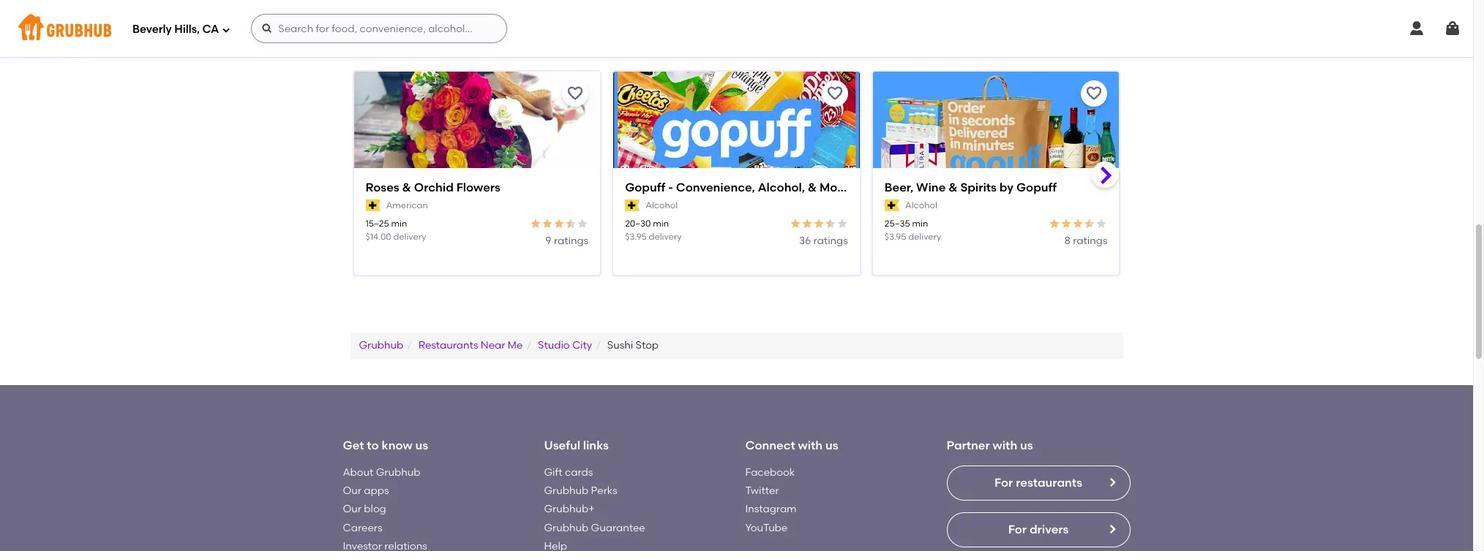 Task type: locate. For each thing, give the bounding box(es) containing it.
1 vertical spatial our
[[343, 504, 362, 516]]

2 subscription pass image from the left
[[625, 200, 640, 212]]

0 horizontal spatial svg image
[[262, 23, 273, 34]]

0 horizontal spatial $3.95
[[625, 232, 647, 242]]

2 delivery from the left
[[649, 232, 682, 242]]

1 our from the top
[[343, 485, 362, 498]]

2 horizontal spatial save this restaurant image
[[1086, 85, 1104, 103]]

grubhub+ link
[[544, 504, 595, 516]]

roses & orchid flowers link
[[366, 180, 589, 197]]

1 horizontal spatial to
[[487, 36, 503, 54]]

us right know
[[415, 439, 428, 453]]

1 horizontal spatial &
[[808, 181, 817, 195]]

right image inside for restaurants link
[[1107, 477, 1118, 489]]

1 vertical spatial right image
[[1107, 524, 1118, 536]]

15–25 min $14.00 delivery
[[366, 219, 426, 242]]

3 save this restaurant button from the left
[[1082, 81, 1108, 107]]

2 ratings from the left
[[814, 235, 848, 247]]

ratings
[[554, 235, 589, 247], [814, 235, 848, 247], [1073, 235, 1108, 247]]

ratings right 9
[[554, 235, 589, 247]]

our apps link
[[343, 485, 389, 498]]

$3.95 inside 20–30 min $3.95 delivery
[[625, 232, 647, 242]]

right image
[[1107, 477, 1118, 489], [1107, 524, 1118, 536]]

1 vertical spatial for
[[1009, 523, 1027, 537]]

youtube
[[746, 522, 788, 535]]

alcohol down -
[[646, 200, 678, 211]]

with for partner
[[993, 439, 1018, 453]]

$3.95 inside 25–35 min $3.95 delivery
[[885, 232, 907, 242]]

careers link
[[343, 522, 383, 535]]

for left 'drivers'
[[1009, 523, 1027, 537]]

subscription pass image for gopuff
[[625, 200, 640, 212]]

36 ratings
[[799, 235, 848, 247]]

us right connect
[[826, 439, 839, 453]]

1 & from the left
[[402, 181, 411, 195]]

subscription pass image for roses
[[366, 200, 380, 212]]

min inside 20–30 min $3.95 delivery
[[653, 219, 669, 229]]

0 horizontal spatial alcohol
[[646, 200, 678, 211]]

0 vertical spatial to
[[487, 36, 503, 54]]

grubhub down grubhub+
[[544, 522, 589, 535]]

right image right 'drivers'
[[1107, 524, 1118, 536]]

facebook twitter instagram youtube
[[746, 467, 797, 535]]

min right 20–30 on the left top
[[653, 219, 669, 229]]

& left more
[[808, 181, 817, 195]]

alcohol
[[646, 200, 678, 211], [906, 200, 938, 211]]

$3.95
[[625, 232, 647, 242], [885, 232, 907, 242]]

min
[[391, 219, 407, 229], [653, 219, 669, 229], [912, 219, 928, 229]]

$3.95 down 20–30 on the left top
[[625, 232, 647, 242]]

1 horizontal spatial svg image
[[1409, 20, 1426, 37]]

3 & from the left
[[949, 181, 958, 195]]

2 alcohol from the left
[[906, 200, 938, 211]]

with right connect
[[798, 439, 823, 453]]

restaurants near me
[[419, 340, 523, 352]]

2 us from the left
[[826, 439, 839, 453]]

to
[[487, 36, 503, 54], [367, 439, 379, 453]]

subscription pass image up 15–25
[[366, 200, 380, 212]]

city
[[572, 340, 592, 352]]

1 vertical spatial to
[[367, 439, 379, 453]]

us up for restaurants
[[1021, 439, 1033, 453]]

for drivers link
[[947, 513, 1131, 548]]

2 horizontal spatial subscription pass image
[[885, 200, 900, 212]]

& right the wine
[[949, 181, 958, 195]]

0 horizontal spatial &
[[402, 181, 411, 195]]

3 subscription pass image from the left
[[885, 200, 900, 212]]

delivery inside 25–35 min $3.95 delivery
[[909, 232, 942, 242]]

our up careers
[[343, 504, 362, 516]]

you
[[507, 36, 535, 54]]

our
[[343, 485, 362, 498], [343, 504, 362, 516]]

connect with us
[[746, 439, 839, 453]]

0 horizontal spatial min
[[391, 219, 407, 229]]

instagram
[[746, 504, 797, 516]]

delivery down the american
[[393, 232, 426, 242]]

-
[[668, 181, 673, 195]]

0 horizontal spatial subscription pass image
[[366, 200, 380, 212]]

1 horizontal spatial subscription pass image
[[625, 200, 640, 212]]

9 ratings
[[546, 235, 589, 247]]

delivery down 20–30 on the left top
[[649, 232, 682, 242]]

grubhub inside about grubhub our apps our blog careers
[[376, 467, 420, 479]]

1 horizontal spatial us
[[826, 439, 839, 453]]

0 horizontal spatial ratings
[[554, 235, 589, 247]]

20–30 min $3.95 delivery
[[625, 219, 682, 242]]

0 vertical spatial our
[[343, 485, 362, 498]]

2 horizontal spatial &
[[949, 181, 958, 195]]

beer,
[[885, 181, 914, 195]]

1 right image from the top
[[1107, 477, 1118, 489]]

0 horizontal spatial to
[[367, 439, 379, 453]]

2 our from the top
[[343, 504, 362, 516]]

min down the american
[[391, 219, 407, 229]]

1 alcohol from the left
[[646, 200, 678, 211]]

25–35 min $3.95 delivery
[[885, 219, 942, 242]]

1 subscription pass image from the left
[[366, 200, 380, 212]]

partner with us
[[947, 439, 1033, 453]]

grubhub
[[359, 340, 404, 352], [376, 467, 420, 479], [544, 485, 589, 498], [544, 522, 589, 535]]

2 min from the left
[[653, 219, 669, 229]]

1 horizontal spatial delivery
[[649, 232, 682, 242]]

1 horizontal spatial ratings
[[814, 235, 848, 247]]

& up the american
[[402, 181, 411, 195]]

ratings right 8
[[1073, 235, 1108, 247]]

gopuff - convenience, alcohol, & more link
[[625, 180, 849, 197]]

delivery
[[393, 232, 426, 242], [649, 232, 682, 242], [909, 232, 942, 242]]

to right get
[[367, 439, 379, 453]]

3 min from the left
[[912, 219, 928, 229]]

fastest
[[431, 36, 484, 54]]

0 horizontal spatial delivery
[[393, 232, 426, 242]]

ratings right 36
[[814, 235, 848, 247]]

1 horizontal spatial save this restaurant button
[[822, 81, 848, 107]]

25–35
[[885, 219, 910, 229]]

1 min from the left
[[391, 219, 407, 229]]

gopuff
[[625, 181, 666, 195], [1017, 181, 1057, 195]]

with right the partner
[[993, 439, 1018, 453]]

save this restaurant image
[[567, 85, 584, 103], [826, 85, 844, 103], [1086, 85, 1104, 103]]

min right 25–35
[[912, 219, 928, 229]]

drivers
[[1030, 523, 1069, 537]]

us for connect with us
[[826, 439, 839, 453]]

2 horizontal spatial ratings
[[1073, 235, 1108, 247]]

2 save this restaurant button from the left
[[822, 81, 848, 107]]

flowers
[[457, 181, 501, 195]]

1 horizontal spatial with
[[993, 439, 1018, 453]]

gopuff inside 'link'
[[625, 181, 666, 195]]

2 save this restaurant image from the left
[[826, 85, 844, 103]]

3 us from the left
[[1021, 439, 1033, 453]]

2 horizontal spatial delivery
[[909, 232, 942, 242]]

20–30
[[625, 219, 651, 229]]

1 delivery from the left
[[393, 232, 426, 242]]

3 save this restaurant image from the left
[[1086, 85, 1104, 103]]

for down partner with us
[[995, 476, 1013, 490]]

&
[[402, 181, 411, 195], [808, 181, 817, 195], [949, 181, 958, 195]]

subscription pass image up 25–35
[[885, 200, 900, 212]]

partner
[[947, 439, 990, 453]]

delivery down 25–35
[[909, 232, 942, 242]]

1 with from the left
[[798, 439, 823, 453]]

right image for for drivers
[[1107, 524, 1118, 536]]

grubhub+
[[544, 504, 595, 516]]

grubhub down know
[[376, 467, 420, 479]]

0 vertical spatial for
[[995, 476, 1013, 490]]

3 ratings from the left
[[1073, 235, 1108, 247]]

delivery inside 20–30 min $3.95 delivery
[[649, 232, 682, 242]]

subscription pass image up 20–30 on the left top
[[625, 200, 640, 212]]

for drivers
[[1009, 523, 1069, 537]]

0 horizontal spatial with
[[798, 439, 823, 453]]

save this restaurant image for beer, wine & spirits by gopuff
[[1086, 85, 1104, 103]]

2 horizontal spatial save this restaurant button
[[1082, 81, 1108, 107]]

0 horizontal spatial gopuff
[[625, 181, 666, 195]]

2 horizontal spatial min
[[912, 219, 928, 229]]

2 right image from the top
[[1107, 524, 1118, 536]]

2 $3.95 from the left
[[885, 232, 907, 242]]

star icon image
[[530, 218, 542, 230], [542, 218, 554, 230], [554, 218, 565, 230], [565, 218, 577, 230], [565, 218, 577, 230], [577, 218, 589, 230], [790, 218, 801, 230], [801, 218, 813, 230], [813, 218, 825, 230], [825, 218, 837, 230], [825, 218, 837, 230], [837, 218, 848, 230], [1049, 218, 1061, 230], [1061, 218, 1073, 230], [1073, 218, 1085, 230], [1085, 218, 1096, 230], [1085, 218, 1096, 230], [1096, 218, 1108, 230]]

gopuff left -
[[625, 181, 666, 195]]

apps
[[364, 485, 389, 498]]

blog
[[364, 504, 386, 516]]

1 horizontal spatial alcohol
[[906, 200, 938, 211]]

subscription pass image
[[366, 200, 380, 212], [625, 200, 640, 212], [885, 200, 900, 212]]

1 save this restaurant image from the left
[[567, 85, 584, 103]]

about grubhub link
[[343, 467, 420, 479]]

2 horizontal spatial us
[[1021, 439, 1033, 453]]

gift cards grubhub perks grubhub+ grubhub guarantee
[[544, 467, 646, 535]]

beer, wine & spirits by gopuff
[[885, 181, 1057, 195]]

studio city link
[[538, 340, 592, 352]]

for
[[995, 476, 1013, 490], [1009, 523, 1027, 537]]

alcohol down the wine
[[906, 200, 938, 211]]

1 horizontal spatial $3.95
[[885, 232, 907, 242]]

delivery for &
[[393, 232, 426, 242]]

1 horizontal spatial min
[[653, 219, 669, 229]]

1 horizontal spatial gopuff
[[1017, 181, 1057, 195]]

3 delivery from the left
[[909, 232, 942, 242]]

0 horizontal spatial save this restaurant button
[[562, 81, 589, 107]]

our down about
[[343, 485, 362, 498]]

0 vertical spatial right image
[[1107, 477, 1118, 489]]

save this restaurant button
[[562, 81, 589, 107], [822, 81, 848, 107], [1082, 81, 1108, 107]]

0 horizontal spatial save this restaurant image
[[567, 85, 584, 103]]

right image for for restaurants
[[1107, 477, 1118, 489]]

right image inside for drivers link
[[1107, 524, 1118, 536]]

grubhub perks link
[[544, 485, 618, 498]]

$3.95 down 25–35
[[885, 232, 907, 242]]

2 & from the left
[[808, 181, 817, 195]]

us
[[415, 439, 428, 453], [826, 439, 839, 453], [1021, 439, 1033, 453]]

for restaurants link
[[947, 466, 1131, 501]]

to left you
[[487, 36, 503, 54]]

2 with from the left
[[993, 439, 1018, 453]]

gopuff right by
[[1017, 181, 1057, 195]]

about grubhub our apps our blog careers
[[343, 467, 420, 535]]

for restaurants
[[995, 476, 1083, 490]]

1 gopuff from the left
[[625, 181, 666, 195]]

subscription pass image for beer,
[[885, 200, 900, 212]]

svg image
[[1409, 20, 1426, 37], [1444, 20, 1462, 37], [262, 23, 273, 34]]

delivery inside 15–25 min $14.00 delivery
[[393, 232, 426, 242]]

alcohol for -
[[646, 200, 678, 211]]

min inside 15–25 min $14.00 delivery
[[391, 219, 407, 229]]

right image right restaurants
[[1107, 477, 1118, 489]]

1 save this restaurant button from the left
[[562, 81, 589, 107]]

alcohol for wine
[[906, 200, 938, 211]]

beverly hills, ca
[[133, 22, 219, 36]]

restaurants
[[419, 340, 478, 352]]

1 $3.95 from the left
[[625, 232, 647, 242]]

1 ratings from the left
[[554, 235, 589, 247]]

1 horizontal spatial save this restaurant image
[[826, 85, 844, 103]]

min inside 25–35 min $3.95 delivery
[[912, 219, 928, 229]]

0 horizontal spatial us
[[415, 439, 428, 453]]



Task type: describe. For each thing, give the bounding box(es) containing it.
perks
[[591, 485, 618, 498]]

useful links
[[544, 439, 609, 453]]

for for for drivers
[[1009, 523, 1027, 537]]

our blog link
[[343, 504, 386, 516]]

8 ratings
[[1065, 235, 1108, 247]]

Search for food, convenience, alcohol... search field
[[251, 14, 508, 43]]

youtube link
[[746, 522, 788, 535]]

min for gopuff
[[653, 219, 669, 229]]

min for beer,
[[912, 219, 928, 229]]

ratings for gopuff - convenience, alcohol, & more
[[814, 235, 848, 247]]

gopuff - convenience, alcohol, & more
[[625, 181, 849, 195]]

sushi
[[608, 340, 633, 352]]

studio
[[538, 340, 570, 352]]

by
[[1000, 181, 1014, 195]]

near
[[481, 340, 505, 352]]

beer, wine & spirits by gopuff logo image
[[873, 72, 1120, 194]]

$14.00
[[366, 232, 391, 242]]

ratings for beer, wine & spirits by gopuff
[[1073, 235, 1108, 247]]

spirits
[[961, 181, 997, 195]]

svg image
[[222, 25, 231, 34]]

9
[[546, 235, 552, 247]]

grubhub down "gift cards" "link"
[[544, 485, 589, 498]]

guarantee
[[591, 522, 646, 535]]

2 horizontal spatial svg image
[[1444, 20, 1462, 37]]

facebook link
[[746, 467, 795, 479]]

connect
[[746, 439, 796, 453]]

cards
[[565, 467, 593, 479]]

$3.95 for gopuff - convenience, alcohol, & more
[[625, 232, 647, 242]]

for for for restaurants
[[995, 476, 1013, 490]]

8
[[1065, 235, 1071, 247]]

sushi stop
[[608, 340, 659, 352]]

useful
[[544, 439, 580, 453]]

delivered fastest to you
[[353, 36, 535, 54]]

facebook
[[746, 467, 795, 479]]

convenience,
[[676, 181, 755, 195]]

gopuff - convenience, alcohol, & more logo image
[[614, 72, 860, 194]]

twitter link
[[746, 485, 779, 498]]

about
[[343, 467, 374, 479]]

& inside 'link'
[[808, 181, 817, 195]]

1 us from the left
[[415, 439, 428, 453]]

me
[[508, 340, 523, 352]]

$3.95 for beer, wine & spirits by gopuff
[[885, 232, 907, 242]]

orchid
[[414, 181, 454, 195]]

with for connect
[[798, 439, 823, 453]]

ratings for roses & orchid flowers
[[554, 235, 589, 247]]

wine
[[917, 181, 946, 195]]

twitter
[[746, 485, 779, 498]]

2 gopuff from the left
[[1017, 181, 1057, 195]]

grubhub guarantee link
[[544, 522, 646, 535]]

instagram link
[[746, 504, 797, 516]]

roses
[[366, 181, 400, 195]]

get to know us
[[343, 439, 428, 453]]

save this restaurant image for gopuff - convenience, alcohol, & more
[[826, 85, 844, 103]]

main navigation navigation
[[0, 0, 1474, 57]]

36
[[799, 235, 811, 247]]

beer, wine & spirits by gopuff link
[[885, 180, 1108, 197]]

alcohol,
[[758, 181, 805, 195]]

gift cards link
[[544, 467, 593, 479]]

american
[[386, 200, 428, 211]]

save this restaurant button for beer, wine & spirits by gopuff
[[1082, 81, 1108, 107]]

save this restaurant button for roses & orchid flowers
[[562, 81, 589, 107]]

us for partner with us
[[1021, 439, 1033, 453]]

links
[[583, 439, 609, 453]]

15–25
[[366, 219, 389, 229]]

min for roses
[[391, 219, 407, 229]]

save this restaurant image for roses & orchid flowers
[[567, 85, 584, 103]]

roses & orchid flowers logo image
[[354, 72, 600, 194]]

beverly
[[133, 22, 172, 36]]

studio city
[[538, 340, 592, 352]]

more
[[820, 181, 849, 195]]

know
[[382, 439, 413, 453]]

gift
[[544, 467, 563, 479]]

restaurants
[[1016, 476, 1083, 490]]

save this restaurant button for gopuff - convenience, alcohol, & more
[[822, 81, 848, 107]]

delivered
[[353, 36, 427, 54]]

careers
[[343, 522, 383, 535]]

roses & orchid flowers
[[366, 181, 501, 195]]

hills,
[[174, 22, 200, 36]]

grubhub link
[[359, 340, 404, 352]]

get
[[343, 439, 364, 453]]

restaurants near me link
[[419, 340, 523, 352]]

ca
[[202, 22, 219, 36]]

stop
[[636, 340, 659, 352]]

delivery for -
[[649, 232, 682, 242]]

grubhub left restaurants
[[359, 340, 404, 352]]

delivery for wine
[[909, 232, 942, 242]]



Task type: vqa. For each thing, say whether or not it's contained in the screenshot.
AMERICAN
yes



